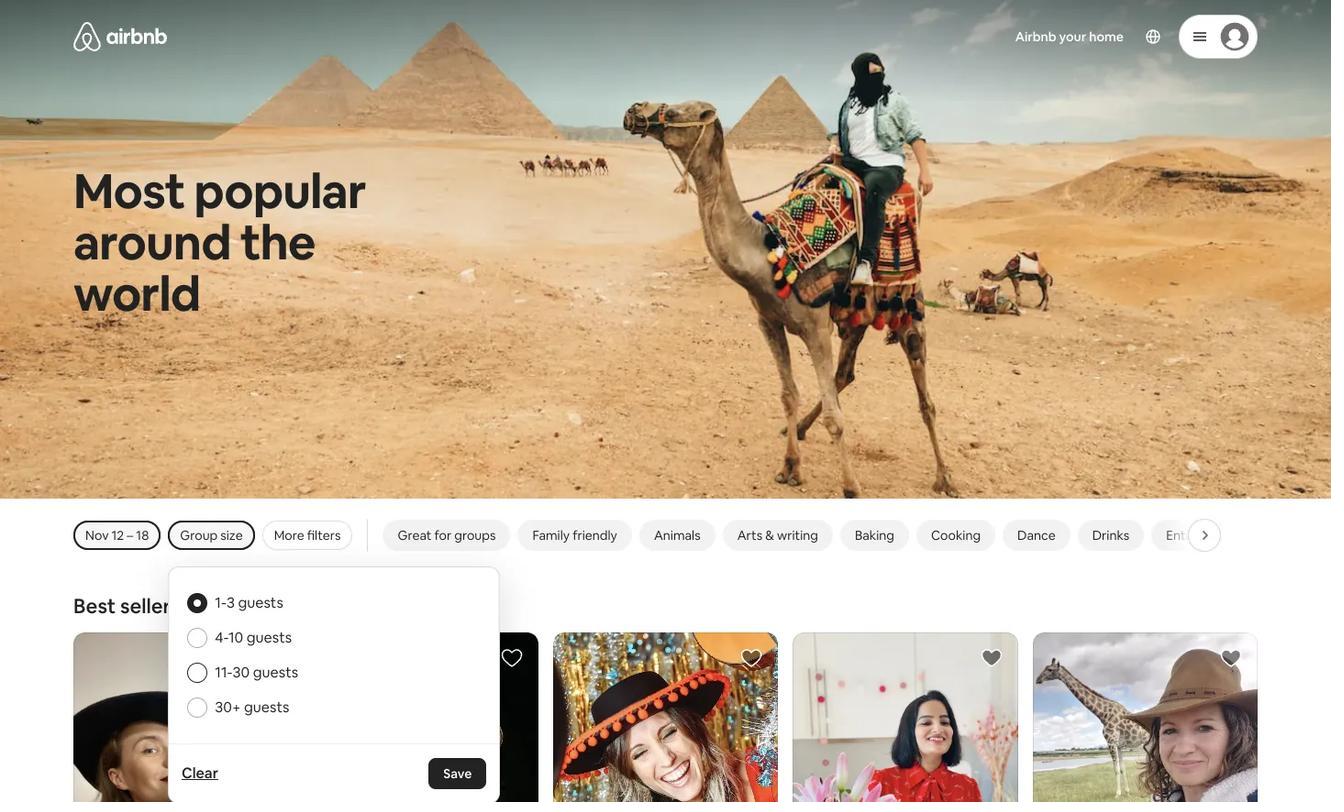 Task type: describe. For each thing, give the bounding box(es) containing it.
more filters button
[[262, 521, 353, 551]]

1 save this experience image from the left
[[261, 648, 283, 670]]

family
[[533, 528, 570, 544]]

10
[[228, 629, 243, 648]]

guests for 1-3 guests
[[238, 594, 283, 613]]

airbnb your home link
[[1005, 17, 1135, 56]]

dance element
[[1018, 528, 1056, 544]]

clear
[[182, 765, 219, 784]]

sellers
[[120, 594, 180, 620]]

guests for 4-10 guests
[[247, 629, 292, 648]]

best
[[73, 594, 116, 620]]

friendly
[[573, 528, 618, 544]]

great for groups element
[[398, 528, 496, 544]]

cooking button
[[917, 520, 996, 552]]

family friendly button
[[518, 520, 632, 552]]

great for groups button
[[383, 520, 511, 552]]

popular
[[194, 160, 366, 222]]

entertainment
[[1167, 528, 1252, 544]]

the
[[240, 212, 315, 273]]

11-30 guests radio
[[188, 664, 208, 684]]

world
[[73, 263, 200, 324]]

group size
[[180, 528, 243, 544]]

group
[[180, 528, 218, 544]]

4-10 guests radio
[[188, 629, 208, 649]]

profile element
[[825, 0, 1258, 73]]

1-
[[215, 594, 227, 613]]

your
[[1060, 28, 1087, 45]]

dance button
[[1003, 520, 1071, 552]]

30+
[[215, 698, 241, 718]]

baking
[[855, 528, 895, 544]]

dance
[[1018, 528, 1056, 544]]

30+ guests radio
[[188, 698, 208, 719]]

great
[[398, 528, 432, 544]]

size
[[221, 528, 243, 544]]

animals element
[[654, 528, 701, 544]]

11-30 guests
[[215, 664, 298, 683]]

&
[[766, 528, 774, 544]]

family friendly
[[533, 528, 618, 544]]

3
[[227, 594, 235, 613]]

writing
[[777, 528, 818, 544]]

drinks
[[1093, 528, 1130, 544]]

arts & writing element
[[737, 528, 818, 544]]



Task type: vqa. For each thing, say whether or not it's contained in the screenshot.
MICA - Panoramic view close to Quebec City image 5
no



Task type: locate. For each thing, give the bounding box(es) containing it.
entertainment element
[[1167, 528, 1252, 544]]

30+ guests
[[215, 698, 289, 718]]

save
[[444, 766, 472, 783]]

save button
[[429, 759, 487, 790]]

cooking element
[[931, 528, 981, 544]]

baking button
[[841, 520, 909, 552]]

1-3 guests radio
[[188, 594, 208, 614]]

4-
[[215, 629, 228, 648]]

0 horizontal spatial save this experience image
[[981, 648, 1003, 670]]

group size button
[[168, 521, 255, 551]]

30
[[233, 664, 250, 683]]

4-10 guests
[[215, 629, 292, 648]]

guests right 30
[[253, 664, 298, 683]]

guests right 3
[[238, 594, 283, 613]]

filters
[[307, 528, 341, 544]]

around
[[73, 212, 231, 273]]

baking element
[[855, 528, 895, 544]]

drinks button
[[1078, 520, 1145, 552]]

groups
[[455, 528, 496, 544]]

2 save this experience image from the left
[[501, 648, 523, 670]]

arts & writing button
[[723, 520, 833, 552]]

2 save this experience image from the left
[[1221, 648, 1243, 670]]

guests for 11-30 guests
[[253, 664, 298, 683]]

home
[[1089, 28, 1124, 45]]

best sellers
[[73, 594, 180, 620]]

3 save this experience image from the left
[[741, 648, 763, 670]]

drinks element
[[1093, 528, 1130, 544]]

animals
[[654, 528, 701, 544]]

airbnb
[[1016, 28, 1057, 45]]

family friendly element
[[533, 528, 618, 544]]

1 horizontal spatial save this experience image
[[501, 648, 523, 670]]

cooking
[[931, 528, 981, 544]]

1 horizontal spatial save this experience image
[[1221, 648, 1243, 670]]

1-3 guests
[[215, 594, 283, 613]]

clear button
[[173, 756, 228, 793]]

11-
[[215, 664, 233, 683]]

1 save this experience image from the left
[[981, 648, 1003, 670]]

guests down 11-30 guests
[[244, 698, 289, 718]]

arts & writing
[[737, 528, 818, 544]]

guests
[[238, 594, 283, 613], [247, 629, 292, 648], [253, 664, 298, 683], [244, 698, 289, 718]]

animals button
[[640, 520, 715, 552]]

entertainment button
[[1152, 520, 1267, 552]]

more
[[274, 528, 304, 544]]

save this experience image
[[981, 648, 1003, 670], [1221, 648, 1243, 670]]

most
[[73, 160, 185, 222]]

great for groups
[[398, 528, 496, 544]]

0 horizontal spatial save this experience image
[[261, 648, 283, 670]]

arts
[[737, 528, 763, 544]]

airbnb your home
[[1016, 28, 1124, 45]]

2 horizontal spatial save this experience image
[[741, 648, 763, 670]]

save this experience image
[[261, 648, 283, 670], [501, 648, 523, 670], [741, 648, 763, 670]]

for
[[435, 528, 452, 544]]

more filters
[[274, 528, 341, 544]]

most popular around the world
[[73, 160, 366, 324]]

guests right the 10
[[247, 629, 292, 648]]



